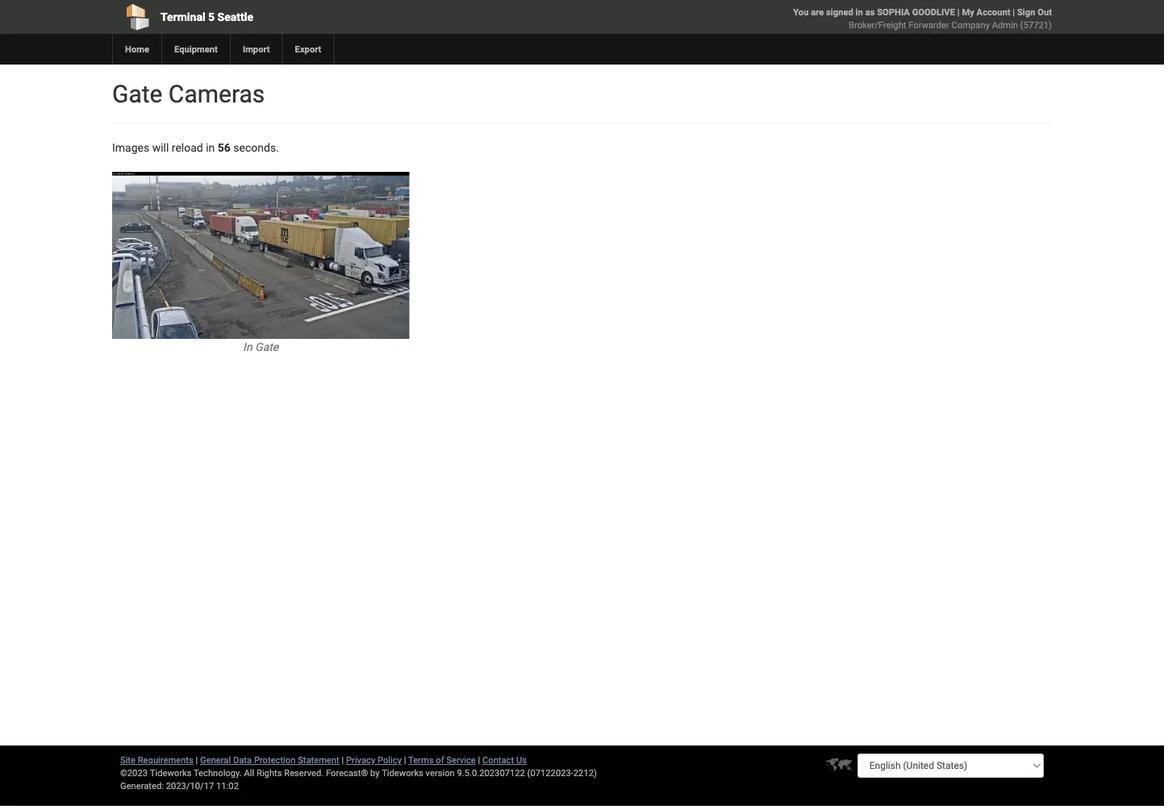 Task type: describe. For each thing, give the bounding box(es) containing it.
terminal
[[161, 10, 206, 23]]

contact us link
[[483, 755, 527, 766]]

site requirements | general data protection statement | privacy policy | terms of service | contact us ©2023 tideworks technology. all rights reserved. forecast® by tideworks version 9.5.0.202307122 (07122023-2212) generated: 2023/10/17 11:02
[[120, 755, 597, 791]]

cameras
[[169, 80, 265, 108]]

my
[[962, 7, 975, 17]]

in
[[243, 340, 252, 354]]

admin
[[993, 20, 1019, 30]]

privacy
[[346, 755, 375, 766]]

in for signed
[[856, 7, 864, 17]]

sign out link
[[1018, 7, 1053, 17]]

generated:
[[120, 781, 164, 791]]

export
[[295, 44, 322, 54]]

version
[[426, 768, 455, 778]]

terminal 5 seattle link
[[112, 0, 490, 34]]

general data protection statement link
[[200, 755, 340, 766]]

| up tideworks
[[404, 755, 406, 766]]

| up forecast®
[[342, 755, 344, 766]]

company
[[952, 20, 990, 30]]

56
[[218, 141, 231, 154]]

privacy policy link
[[346, 755, 402, 766]]

home
[[125, 44, 149, 54]]

are
[[811, 7, 824, 17]]

us
[[516, 755, 527, 766]]

9.5.0.202307122
[[457, 768, 525, 778]]

my account link
[[962, 7, 1011, 17]]

as
[[866, 7, 875, 17]]

tideworks
[[382, 768, 424, 778]]

technology.
[[194, 768, 242, 778]]

in gate image
[[112, 172, 409, 339]]

| left 'my'
[[958, 7, 960, 17]]

site
[[120, 755, 136, 766]]

rights
[[257, 768, 282, 778]]

forwarder
[[909, 20, 950, 30]]

account
[[977, 7, 1011, 17]]

1 vertical spatial gate
[[255, 340, 279, 354]]

data
[[233, 755, 252, 766]]

seattle
[[218, 10, 253, 23]]

reserved.
[[284, 768, 324, 778]]

general
[[200, 755, 231, 766]]

(57721)
[[1021, 20, 1053, 30]]

out
[[1038, 7, 1053, 17]]

gate cameras
[[112, 80, 265, 108]]

2023/10/17
[[166, 781, 214, 791]]



Task type: vqa. For each thing, say whether or not it's contained in the screenshot.
'Availability'
no



Task type: locate. For each thing, give the bounding box(es) containing it.
protection
[[254, 755, 296, 766]]

home link
[[112, 34, 161, 65]]

in inside you are signed in as sophia goodlive | my account | sign out broker/freight forwarder company admin (57721)
[[856, 7, 864, 17]]

0 horizontal spatial in
[[206, 141, 215, 154]]

equipment
[[174, 44, 218, 54]]

equipment link
[[161, 34, 230, 65]]

import link
[[230, 34, 282, 65]]

reload
[[172, 141, 203, 154]]

will
[[152, 141, 169, 154]]

service
[[447, 755, 476, 766]]

in gate
[[243, 340, 279, 354]]

import
[[243, 44, 270, 54]]

terms
[[408, 755, 434, 766]]

0 vertical spatial in
[[856, 7, 864, 17]]

broker/freight
[[849, 20, 907, 30]]

terms of service link
[[408, 755, 476, 766]]

| left the 'sign'
[[1013, 7, 1015, 17]]

images
[[112, 141, 149, 154]]

all
[[244, 768, 254, 778]]

gate right in
[[255, 340, 279, 354]]

5
[[208, 10, 215, 23]]

you are signed in as sophia goodlive | my account | sign out broker/freight forwarder company admin (57721)
[[794, 7, 1053, 30]]

requirements
[[138, 755, 194, 766]]

you
[[794, 7, 809, 17]]

goodlive
[[913, 7, 956, 17]]

export link
[[282, 34, 334, 65]]

gate down home at top
[[112, 80, 163, 108]]

statement
[[298, 755, 340, 766]]

| left 'general' on the bottom of the page
[[196, 755, 198, 766]]

of
[[436, 755, 444, 766]]

terminal 5 seattle
[[161, 10, 253, 23]]

sign
[[1018, 7, 1036, 17]]

in for reload
[[206, 141, 215, 154]]

11:02
[[216, 781, 239, 791]]

©2023 tideworks
[[120, 768, 192, 778]]

sophia
[[878, 7, 910, 17]]

0 vertical spatial gate
[[112, 80, 163, 108]]

contact
[[483, 755, 514, 766]]

|
[[958, 7, 960, 17], [1013, 7, 1015, 17], [196, 755, 198, 766], [342, 755, 344, 766], [404, 755, 406, 766], [478, 755, 480, 766]]

0 horizontal spatial gate
[[112, 80, 163, 108]]

site requirements link
[[120, 755, 194, 766]]

in
[[856, 7, 864, 17], [206, 141, 215, 154]]

in left as on the top right of the page
[[856, 7, 864, 17]]

1 horizontal spatial in
[[856, 7, 864, 17]]

by
[[371, 768, 380, 778]]

(07122023-
[[528, 768, 574, 778]]

gate
[[112, 80, 163, 108], [255, 340, 279, 354]]

forecast®
[[326, 768, 368, 778]]

policy
[[378, 755, 402, 766]]

seconds.
[[234, 141, 279, 154]]

in left 56
[[206, 141, 215, 154]]

images will reload in 56 seconds.
[[112, 141, 279, 154]]

1 vertical spatial in
[[206, 141, 215, 154]]

2212)
[[574, 768, 597, 778]]

| up 9.5.0.202307122
[[478, 755, 480, 766]]

1 horizontal spatial gate
[[255, 340, 279, 354]]

signed
[[827, 7, 854, 17]]



